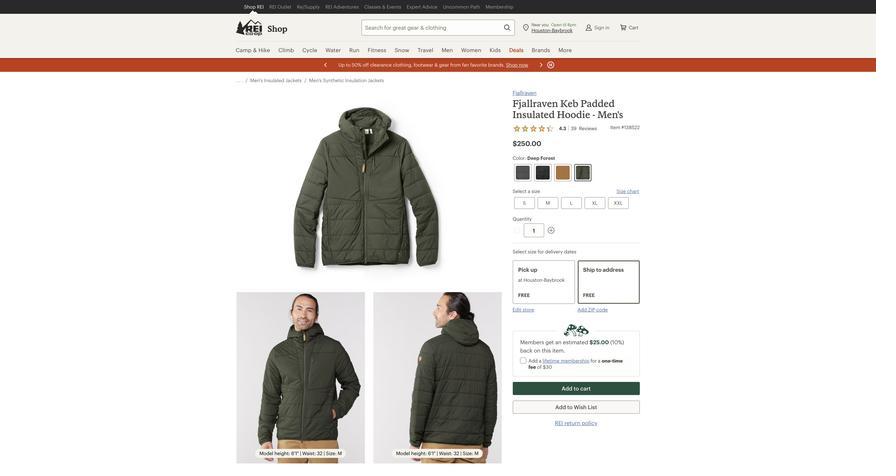 Task type: vqa. For each thing, say whether or not it's contained in the screenshot.
L button
yes



Task type: locate. For each thing, give the bounding box(es) containing it.
add
[[578, 307, 587, 313], [529, 358, 538, 364], [562, 385, 573, 392], [556, 404, 566, 410]]

1 horizontal spatial waist:
[[439, 451, 453, 456]]

0 vertical spatial houston-
[[532, 27, 552, 33]]

near
[[532, 22, 541, 27]]

at houston-baybrook
[[518, 277, 565, 283]]

None field
[[362, 20, 515, 35]]

height: for 1st model  height: 6'1" | waist: 32 | size: m popup button from right
[[411, 451, 427, 456]]

a for add
[[539, 358, 542, 364]]

jackets down clearance
[[368, 77, 384, 83]]

time
[[613, 358, 623, 364]]

/ left synthetic
[[305, 77, 306, 83]]

1 horizontal spatial .
[[239, 77, 240, 83]]

1 height: from the left
[[275, 451, 290, 456]]

insulated down the hike
[[264, 77, 284, 83]]

xxl
[[614, 200, 623, 206]]

1 vertical spatial fjallraven
[[513, 98, 558, 109]]

0 horizontal spatial insulated
[[264, 77, 284, 83]]

item.
[[553, 347, 565, 354]]

edit
[[513, 307, 522, 313]]

free up zip in the right of the page
[[583, 292, 595, 298]]

men's insulated jackets link
[[250, 77, 302, 84]]

shop link
[[268, 23, 288, 34]]

to inside promotional messages marquee
[[346, 62, 350, 68]]

0 horizontal spatial 6'1"
[[291, 451, 299, 456]]

0 horizontal spatial &
[[253, 47, 257, 53]]

to right up at the left top of the page
[[346, 62, 350, 68]]

houston- down you
[[532, 27, 552, 33]]

store
[[523, 307, 534, 313]]

sign
[[595, 24, 605, 30]]

None number field
[[524, 224, 544, 237]]

men's
[[250, 77, 263, 83], [309, 77, 322, 83], [598, 109, 624, 120]]

outlet
[[278, 4, 292, 10]]

rei outlet link
[[267, 0, 294, 14]]

waist: for 1st model  height: 6'1" | waist: 32 | size: m popup button from right
[[439, 451, 453, 456]]

s
[[523, 200, 526, 206]]

off
[[363, 62, 369, 68]]

model
[[260, 451, 273, 456], [396, 451, 410, 456]]

1 horizontal spatial for
[[591, 358, 597, 364]]

2 6'1" from the left
[[428, 451, 436, 456]]

0 horizontal spatial .
[[236, 77, 238, 83]]

add inside add to wish list button
[[556, 404, 566, 410]]

to inside popup button
[[574, 385, 579, 392]]

1 vertical spatial insulated
[[513, 109, 555, 120]]

lifetime
[[543, 358, 560, 364]]

open
[[551, 22, 562, 27]]

1 horizontal spatial model  height: 6'1" | waist: 32 | size: m
[[396, 451, 479, 456]]

shop for shop rei
[[244, 4, 256, 10]]

gear
[[439, 62, 449, 68]]

2 vertical spatial &
[[435, 62, 438, 68]]

on
[[534, 347, 541, 354]]

0 horizontal spatial model
[[260, 451, 273, 456]]

search image
[[504, 23, 512, 32]]

ship
[[583, 266, 595, 273]]

rei inside button
[[555, 420, 563, 426]]

2 horizontal spatial men's
[[598, 109, 624, 120]]

rei left return on the bottom of the page
[[555, 420, 563, 426]]

waist:
[[303, 451, 316, 456], [439, 451, 453, 456]]

fjallraven down fjallraven link
[[513, 98, 558, 109]]

sign in link
[[582, 21, 613, 34]]

1 free from the left
[[518, 292, 530, 298]]

s button
[[514, 197, 535, 209]]

1 / from the left
[[246, 77, 248, 83]]

0 vertical spatial size
[[532, 188, 540, 194]]

0 horizontal spatial jackets
[[286, 77, 302, 83]]

a up s button on the top right of page
[[528, 188, 531, 194]]

0 horizontal spatial m
[[338, 451, 342, 456]]

2 select from the top
[[513, 249, 527, 255]]

insulated inside 'fjallraven fjallraven keb padded insulated hoodie - men's'
[[513, 109, 555, 120]]

size chart button
[[617, 188, 639, 195]]

rei outlet
[[269, 4, 292, 10]]

hike
[[259, 47, 270, 53]]

to inside button
[[568, 404, 573, 410]]

houston- inside near you open til 8pm houston-baybrook
[[532, 27, 552, 33]]

rei left the outlet
[[269, 4, 276, 10]]

0 horizontal spatial size:
[[326, 451, 337, 456]]

$30
[[543, 364, 552, 370]]

0 vertical spatial for
[[538, 249, 544, 255]]

1 horizontal spatial model
[[396, 451, 410, 456]]

0 horizontal spatial free
[[518, 292, 530, 298]]

select up s
[[513, 188, 527, 194]]

add inside add zip code button
[[578, 307, 587, 313]]

1 vertical spatial for
[[591, 358, 597, 364]]

0 vertical spatial insulated
[[264, 77, 284, 83]]

0 vertical spatial fjallraven
[[513, 89, 537, 96]]

ship to address
[[583, 266, 624, 273]]

1 horizontal spatial /
[[305, 77, 306, 83]]

0 vertical spatial baybrook
[[552, 27, 573, 33]]

fjallraven down now
[[513, 89, 537, 96]]

0 horizontal spatial model  height: 6'1" | waist: 32 | size: m button
[[236, 292, 365, 464]]

size up s button on the top right of page
[[532, 188, 540, 194]]

0 horizontal spatial waist:
[[303, 451, 316, 456]]

& left the gear
[[435, 62, 438, 68]]

2 size: from the left
[[463, 451, 473, 456]]

shop left now
[[506, 62, 518, 68]]

shop inside promotional messages marquee
[[506, 62, 518, 68]]

& left the hike
[[253, 47, 257, 53]]

0 vertical spatial shop
[[244, 4, 256, 10]]

2 horizontal spatial a
[[598, 358, 601, 364]]

shop down rei outlet link at the top left
[[268, 23, 288, 34]]

1 waist: from the left
[[303, 451, 316, 456]]

brands button
[[528, 41, 555, 59]]

to left cart
[[574, 385, 579, 392]]

xl button
[[585, 197, 605, 209]]

4.3
[[559, 125, 567, 131]]

0 vertical spatial &
[[382, 4, 386, 10]]

to left wish
[[568, 404, 573, 410]]

re/supply
[[297, 4, 320, 10]]

2 vertical spatial shop
[[506, 62, 518, 68]]

/
[[246, 77, 248, 83], [305, 77, 306, 83]]

baybrook down delivery
[[544, 277, 565, 283]]

xxl button
[[608, 197, 629, 209]]

men's inside 'fjallraven fjallraven keb padded insulated hoodie - men's'
[[598, 109, 624, 120]]

zip
[[588, 307, 595, 313]]

adventures
[[334, 4, 359, 10]]

shop rei
[[244, 4, 264, 10]]

men
[[442, 47, 453, 53]]

add for add to cart
[[562, 385, 573, 392]]

model  height: 6'1" | waist: 32 | size: m for 1st model  height: 6'1" | waist: 32 | size: m popup button from right
[[396, 451, 479, 456]]

for left one-
[[591, 358, 597, 364]]

shop up rei co-op, go to rei.com home page link
[[244, 4, 256, 10]]

1 vertical spatial &
[[253, 47, 257, 53]]

a
[[528, 188, 531, 194], [539, 358, 542, 364], [598, 358, 601, 364]]

1 horizontal spatial 32
[[454, 451, 459, 456]]

0 horizontal spatial 32
[[317, 451, 323, 456]]

2 model from the left
[[396, 451, 410, 456]]

/ right . . . dropdown button
[[246, 77, 248, 83]]

to right ship
[[596, 266, 602, 273]]

chart
[[628, 188, 639, 194]]

men's right . . . dropdown button
[[250, 77, 263, 83]]

pick
[[518, 266, 530, 273]]

1 horizontal spatial height:
[[411, 451, 427, 456]]

&
[[382, 4, 386, 10], [253, 47, 257, 53], [435, 62, 438, 68]]

0 horizontal spatial a
[[528, 188, 531, 194]]

6'1"
[[291, 451, 299, 456], [428, 451, 436, 456]]

rei left adventures
[[325, 4, 332, 10]]

1 horizontal spatial insulated
[[513, 109, 555, 120]]

Search for great gear & clothing text field
[[362, 20, 515, 35]]

dates
[[564, 249, 577, 255]]

color: black image
[[536, 166, 550, 180]]

now
[[519, 62, 528, 68]]

1 size: from the left
[[326, 451, 337, 456]]

expert
[[407, 4, 421, 10]]

add for add a lifetime membership for a
[[529, 358, 538, 364]]

color: chestnut image
[[556, 166, 570, 180]]

free up edit store
[[518, 292, 530, 298]]

1 model  height: 6'1" | waist: 32 | size: m button from the left
[[236, 292, 365, 464]]

1 horizontal spatial a
[[539, 358, 542, 364]]

model  height: 6'1" | waist: 32 | size: m
[[260, 451, 342, 456], [396, 451, 479, 456]]

decrement quantity image
[[513, 226, 521, 235]]

insulated down fjallraven link
[[513, 109, 555, 120]]

add to cart
[[562, 385, 591, 392]]

houston- down the up
[[524, 277, 544, 283]]

model  height: 6'1" | waist: 32 | size: m button
[[236, 292, 365, 464], [373, 292, 502, 464]]

1 model  height: 6'1" | waist: 32 | size: m from the left
[[260, 451, 342, 456]]

1 horizontal spatial free
[[583, 292, 595, 298]]

rei for rei adventures
[[325, 4, 332, 10]]

height:
[[275, 451, 290, 456], [411, 451, 427, 456]]

fjallraven link
[[513, 89, 537, 97]]

increment quantity image
[[547, 226, 555, 235]]

uncommon
[[443, 4, 469, 10]]

0 horizontal spatial model  height: 6'1" | waist: 32 | size: m
[[260, 451, 342, 456]]

a up of in the bottom right of the page
[[539, 358, 542, 364]]

baybrook inside near you open til 8pm houston-baybrook
[[552, 27, 573, 33]]

1 fjallraven from the top
[[513, 89, 537, 96]]

uncommon path
[[443, 4, 480, 10]]

2 free from the left
[[583, 292, 595, 298]]

color: basalt image
[[516, 166, 530, 180]]

men's left synthetic
[[309, 77, 322, 83]]

deals button
[[505, 41, 528, 59]]

0 horizontal spatial height:
[[275, 451, 290, 456]]

3 . from the left
[[242, 77, 243, 83]]

1 select from the top
[[513, 188, 527, 194]]

item
[[611, 124, 621, 130]]

add up fee
[[529, 358, 538, 364]]

men's synthetic insulation jackets link
[[309, 77, 384, 84]]

select for select size for delivery dates
[[513, 249, 527, 255]]

for left delivery
[[538, 249, 544, 255]]

add to wish list button
[[513, 401, 640, 414]]

1 horizontal spatial model  height: 6'1" | waist: 32 | size: m button
[[373, 292, 502, 464]]

4 | from the left
[[461, 451, 462, 456]]

size up the up
[[528, 249, 537, 255]]

add left cart
[[562, 385, 573, 392]]

32
[[317, 451, 323, 456], [454, 451, 459, 456]]

add inside add to cart popup button
[[562, 385, 573, 392]]

none search field inside shop banner
[[349, 20, 515, 35]]

1 vertical spatial select
[[513, 249, 527, 255]]

select up pick
[[513, 249, 527, 255]]

& left events
[[382, 4, 386, 10]]

0 vertical spatial select
[[513, 188, 527, 194]]

1 horizontal spatial &
[[382, 4, 386, 10]]

2 model  height: 6'1" | waist: 32 | size: m from the left
[[396, 451, 479, 456]]

free
[[518, 292, 530, 298], [583, 292, 595, 298]]

2 horizontal spatial .
[[242, 77, 243, 83]]

None search field
[[349, 20, 515, 35]]

1 vertical spatial shop
[[268, 23, 288, 34]]

0 horizontal spatial /
[[246, 77, 248, 83]]

0 horizontal spatial shop
[[244, 4, 256, 10]]

1 vertical spatial size
[[528, 249, 537, 255]]

2 32 from the left
[[454, 451, 459, 456]]

select a size
[[513, 188, 540, 194]]

2 waist: from the left
[[439, 451, 453, 456]]

add left wish
[[556, 404, 566, 410]]

jackets down "climb" dropdown button
[[286, 77, 302, 83]]

rei adventures
[[325, 4, 359, 10]]

add left zip in the right of the page
[[578, 307, 587, 313]]

events
[[387, 4, 401, 10]]

1 horizontal spatial size:
[[463, 451, 473, 456]]

-
[[593, 109, 596, 120]]

1 horizontal spatial m
[[475, 451, 479, 456]]

|
[[300, 451, 301, 456], [324, 451, 325, 456], [437, 451, 438, 456], [461, 451, 462, 456]]

2 height: from the left
[[411, 451, 427, 456]]

pause banner message scrolling image
[[547, 61, 555, 69]]

2 horizontal spatial m
[[546, 200, 550, 206]]

baybrook down til
[[552, 27, 573, 33]]

1 horizontal spatial shop
[[268, 23, 288, 34]]

camp & hike button
[[236, 41, 274, 59]]

1 model from the left
[[260, 451, 273, 456]]

membership
[[486, 4, 514, 10]]

to
[[346, 62, 350, 68], [596, 266, 602, 273], [574, 385, 579, 392], [568, 404, 573, 410]]

classes & events
[[364, 4, 401, 10]]

men's up 'item'
[[598, 109, 624, 120]]

1 vertical spatial houston-
[[524, 277, 544, 283]]

1 horizontal spatial 6'1"
[[428, 451, 436, 456]]

m for 1st model  height: 6'1" | waist: 32 | size: m popup button from right
[[475, 451, 479, 456]]

1 horizontal spatial jackets
[[368, 77, 384, 83]]

rei
[[257, 4, 264, 10], [269, 4, 276, 10], [325, 4, 332, 10], [555, 420, 563, 426]]

select
[[513, 188, 527, 194], [513, 249, 527, 255]]

50%
[[352, 62, 361, 68]]

a left one-
[[598, 358, 601, 364]]

1 jackets from the left
[[286, 77, 302, 83]]

favorite
[[470, 62, 487, 68]]

& inside camp & hike dropdown button
[[253, 47, 257, 53]]

2 horizontal spatial shop
[[506, 62, 518, 68]]

& inside classes & events "link"
[[382, 4, 386, 10]]

to for wish
[[568, 404, 573, 410]]

2 horizontal spatial &
[[435, 62, 438, 68]]



Task type: describe. For each thing, give the bounding box(es) containing it.
xl
[[592, 200, 598, 206]]

1 32 from the left
[[317, 451, 323, 456]]

return
[[565, 420, 581, 426]]

rei co-op, go to rei.com home page image
[[236, 19, 262, 36]]

up to 50% off clearance clothing, footwear & gear from fan favorite brands. shop now
[[338, 62, 528, 68]]

membership
[[561, 358, 590, 364]]

rei return policy
[[555, 420, 598, 426]]

to for cart
[[574, 385, 579, 392]]

2 / from the left
[[305, 77, 306, 83]]

reviews
[[579, 125, 597, 131]]

fjallraven fjallraven keb padded insulated hoodie - men's
[[513, 89, 624, 120]]

more button
[[555, 41, 576, 59]]

select for select a size
[[513, 188, 527, 194]]

climb
[[278, 47, 294, 53]]

shop banner
[[0, 0, 877, 59]]

re/supply link
[[294, 0, 323, 14]]

deals
[[509, 47, 524, 53]]

quantity
[[513, 216, 532, 222]]

a for select
[[528, 188, 531, 194]]

code
[[597, 307, 608, 313]]

shop for shop
[[268, 23, 288, 34]]

item #138522
[[611, 124, 640, 130]]

classes & events link
[[362, 0, 404, 14]]

2 fjallraven from the top
[[513, 98, 558, 109]]

wish
[[574, 404, 587, 410]]

water
[[326, 47, 341, 53]]

fitness
[[368, 47, 387, 53]]

8pm
[[568, 22, 577, 27]]

up
[[531, 266, 538, 273]]

members get an estimated $25.00 (10%) back on this item.
[[520, 339, 624, 354]]

membership link
[[483, 0, 516, 14]]

m button
[[538, 197, 558, 209]]

to for 50%
[[346, 62, 350, 68]]

& for classes
[[382, 4, 386, 10]]

size inside select a size element
[[532, 188, 540, 194]]

2 model  height: 6'1" | waist: 32 | size: m button from the left
[[373, 292, 502, 464]]

m inside button
[[546, 200, 550, 206]]

cart link
[[615, 19, 643, 36]]

promotional messages marquee
[[0, 58, 877, 72]]

fan
[[462, 62, 469, 68]]

1 | from the left
[[300, 451, 301, 456]]

model for 1st model  height: 6'1" | waist: 32 | size: m popup button
[[260, 451, 273, 456]]

edit store
[[513, 307, 534, 313]]

climb button
[[274, 41, 298, 59]]

footwear
[[414, 62, 433, 68]]

1 . from the left
[[236, 77, 238, 83]]

3 | from the left
[[437, 451, 438, 456]]

keb
[[561, 98, 579, 109]]

women
[[462, 47, 482, 53]]

rei for rei return policy
[[555, 420, 563, 426]]

previous message image
[[321, 61, 330, 69]]

in
[[606, 24, 610, 30]]

2 jackets from the left
[[368, 77, 384, 83]]

model for 1st model  height: 6'1" | waist: 32 | size: m popup button from right
[[396, 451, 410, 456]]

2 | from the left
[[324, 451, 325, 456]]

(10%)
[[611, 339, 624, 345]]

rei left rei outlet
[[257, 4, 264, 10]]

add for add to wish list
[[556, 404, 566, 410]]

select a size element
[[513, 188, 640, 210]]

1 horizontal spatial men's
[[309, 77, 322, 83]]

camp & hike
[[236, 47, 270, 53]]

& for camp
[[253, 47, 257, 53]]

model  height: 6'1" | waist: 32 | size: m for 1st model  height: 6'1" | waist: 32 | size: m popup button
[[260, 451, 342, 456]]

add for add zip code
[[578, 307, 587, 313]]

to for address
[[596, 266, 602, 273]]

add zip code button
[[578, 307, 608, 313]]

0 horizontal spatial for
[[538, 249, 544, 255]]

add to wish list
[[556, 404, 597, 410]]

$25.00
[[590, 339, 609, 345]]

lifetime membership button
[[543, 358, 590, 364]]

members
[[520, 339, 544, 345]]

2 . from the left
[[239, 77, 240, 83]]

color: deep forest image
[[576, 166, 590, 180]]

select size for delivery dates
[[513, 249, 577, 255]]

edit store button
[[513, 307, 534, 313]]

from
[[450, 62, 461, 68]]

one-
[[602, 358, 613, 364]]

add to cart button
[[513, 382, 640, 395]]

1 vertical spatial baybrook
[[544, 277, 565, 283]]

travel
[[418, 47, 434, 53]]

$250.00
[[513, 139, 542, 148]]

women button
[[457, 41, 486, 59]]

l
[[570, 200, 573, 206]]

you
[[542, 22, 549, 27]]

cycle
[[302, 47, 317, 53]]

hoodie
[[557, 109, 591, 120]]

cycle button
[[298, 41, 322, 59]]

one-time fee
[[529, 358, 623, 370]]

add zip code
[[578, 307, 608, 313]]

run button
[[345, 41, 364, 59]]

path
[[471, 4, 480, 10]]

kids
[[490, 47, 501, 53]]

& inside promotional messages marquee
[[435, 62, 438, 68]]

size
[[617, 188, 626, 194]]

color:
[[513, 155, 526, 161]]

insulation
[[345, 77, 367, 83]]

0 horizontal spatial men's
[[250, 77, 263, 83]]

#138522
[[622, 124, 640, 130]]

height: for 1st model  height: 6'1" | waist: 32 | size: m popup button
[[275, 451, 290, 456]]

rei for rei outlet
[[269, 4, 276, 10]]

color: deep forest
[[513, 155, 555, 161]]

cart
[[629, 24, 639, 30]]

an
[[556, 339, 562, 345]]

synthetic
[[323, 77, 344, 83]]

next message image
[[537, 61, 545, 69]]

waist: for 1st model  height: 6'1" | waist: 32 | size: m popup button
[[303, 451, 316, 456]]

none field inside shop banner
[[362, 20, 515, 35]]

back
[[520, 347, 533, 354]]

expert advice link
[[404, 0, 440, 14]]

list
[[588, 404, 597, 410]]

snow
[[395, 47, 410, 53]]

deep
[[528, 155, 540, 161]]

rei return policy button
[[555, 419, 598, 427]]

kids button
[[486, 41, 505, 59]]

1 6'1" from the left
[[291, 451, 299, 456]]

m for 1st model  height: 6'1" | waist: 32 | size: m popup button
[[338, 451, 342, 456]]

more
[[559, 47, 572, 53]]

forest
[[541, 155, 555, 161]]



